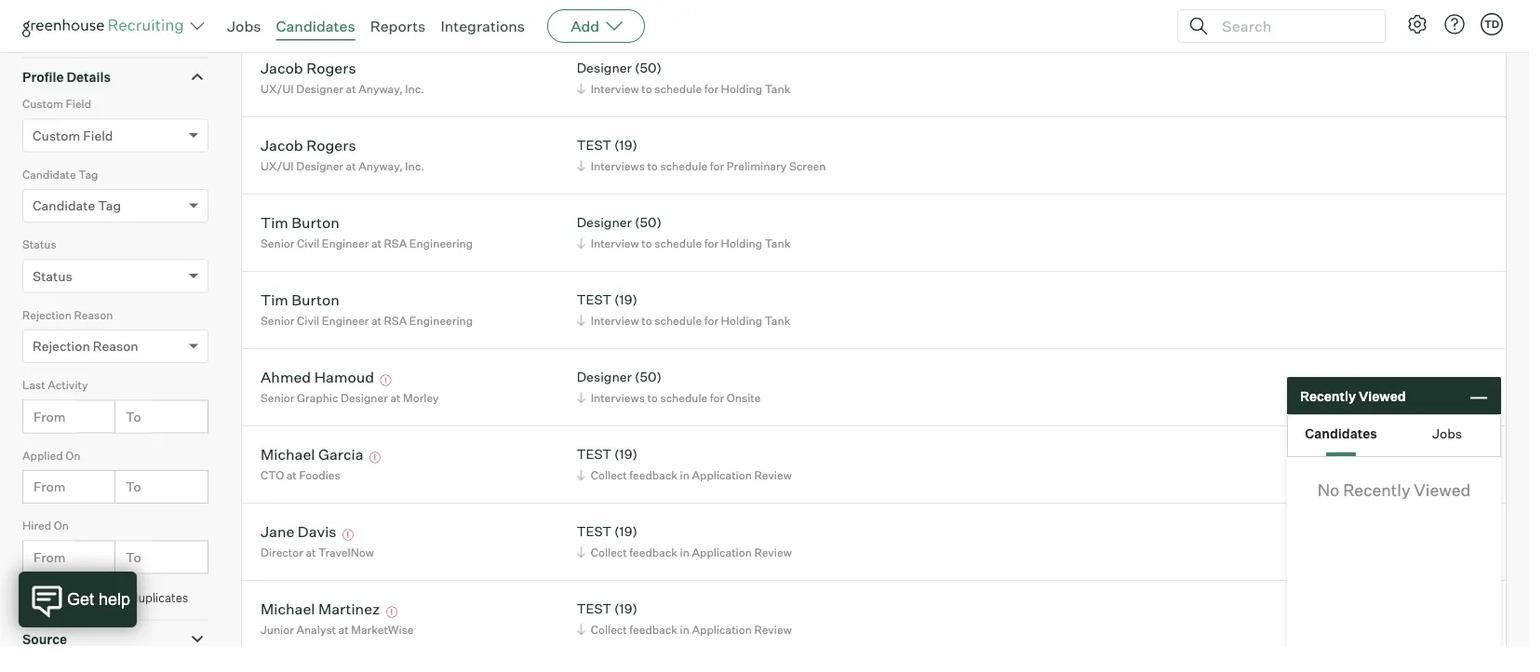 Task type: locate. For each thing, give the bounding box(es) containing it.
2 tim burton senior civil engineer at rsa engineering from the top
[[261, 290, 473, 327]]

1 horizontal spatial candidates
[[1306, 426, 1378, 442]]

0 vertical spatial review
[[755, 468, 792, 482]]

2 in from the top
[[680, 545, 690, 559]]

1 vertical spatial interviews
[[591, 391, 645, 405]]

custom down 'profile details'
[[33, 127, 80, 144]]

schedule for third interview to schedule for holding tank link
[[655, 236, 702, 250]]

recently
[[1301, 388, 1357, 404], [1344, 480, 1411, 500]]

0 vertical spatial jacob rogers link
[[261, 58, 356, 80]]

0 horizontal spatial jobs
[[22, 31, 53, 47]]

1 vertical spatial designer (50) interview to schedule for holding tank
[[577, 214, 791, 250]]

1 (50) from the top
[[635, 60, 662, 76]]

from down applied on
[[34, 479, 66, 495]]

to
[[126, 408, 141, 425], [126, 479, 141, 495], [126, 549, 141, 565]]

3 in from the top
[[680, 623, 690, 637]]

tim burton senior civil engineer at rsa engineering
[[261, 213, 473, 250], [261, 290, 473, 327]]

1 vertical spatial recently
[[1344, 480, 1411, 500]]

1 jacob from the top
[[261, 58, 303, 77]]

2 burton from the top
[[292, 290, 340, 309]]

3 feedback from the top
[[630, 623, 678, 637]]

1 vertical spatial feedback
[[630, 545, 678, 559]]

recently viewed
[[1301, 388, 1407, 404]]

1 test (19) collect feedback in application review from the top
[[577, 446, 792, 482]]

4 holding from the top
[[721, 313, 763, 327]]

custom field element
[[22, 95, 209, 165]]

0 vertical spatial candidate tag
[[22, 167, 98, 181]]

custom down profile
[[22, 97, 63, 111]]

candidates right jobs link
[[276, 17, 355, 35]]

0 vertical spatial rogers
[[307, 58, 356, 77]]

on for hired on
[[54, 519, 69, 533]]

onsite
[[727, 391, 761, 405]]

1 vertical spatial collect
[[591, 545, 627, 559]]

candidate
[[22, 167, 76, 181], [33, 198, 95, 214]]

from down last activity
[[34, 408, 66, 425]]

1 burton from the top
[[292, 213, 340, 232]]

candidate up status element
[[33, 198, 95, 214]]

1 vertical spatial candidate
[[33, 198, 95, 214]]

senior
[[261, 236, 295, 250], [261, 313, 295, 327], [261, 391, 295, 405]]

feedback
[[630, 468, 678, 482], [630, 545, 678, 559], [630, 623, 678, 637]]

no recently viewed
[[1318, 480, 1471, 500]]

2 inc. from the top
[[405, 159, 425, 173]]

burton for designer
[[292, 213, 340, 232]]

1 inc. from the top
[[405, 82, 425, 96]]

designer (50) interview to schedule for holding tank
[[577, 60, 791, 96], [577, 214, 791, 250]]

michael up cto at foodies
[[261, 445, 315, 463]]

status element
[[22, 236, 209, 306]]

rejection reason
[[22, 308, 113, 322], [33, 338, 138, 354]]

2 tim burton link from the top
[[261, 290, 340, 312]]

holding for 1st interview to schedule for holding tank link from the bottom
[[721, 313, 763, 327]]

greenhouse recruiting image
[[22, 15, 190, 37]]

0 vertical spatial candidates
[[276, 17, 355, 35]]

2 from from the top
[[34, 479, 66, 495]]

0 vertical spatial tim
[[261, 213, 289, 232]]

1 feedback from the top
[[630, 468, 678, 482]]

1 vertical spatial tim
[[261, 290, 289, 309]]

1 vertical spatial rsa
[[384, 313, 407, 327]]

2 holding from the top
[[721, 82, 763, 96]]

schedule
[[655, 4, 702, 18], [655, 82, 702, 96], [661, 159, 708, 173], [655, 236, 702, 250], [655, 313, 702, 327], [661, 391, 708, 405]]

2 test (19) collect feedback in application review from the top
[[577, 523, 792, 559]]

schedule up the test (19) interviews to schedule for preliminary screen
[[655, 82, 702, 96]]

holding
[[721, 4, 763, 18], [721, 82, 763, 96], [721, 236, 763, 250], [721, 313, 763, 327]]

3 review from the top
[[755, 623, 792, 637]]

1 test from the top
[[577, 137, 612, 153]]

jane
[[261, 522, 295, 541]]

1 rogers from the top
[[307, 58, 356, 77]]

0 vertical spatial collect feedback in application review link
[[574, 466, 797, 484]]

civil
[[297, 236, 320, 250], [297, 313, 320, 327]]

2 vertical spatial collect
[[591, 623, 627, 637]]

3 tank from the top
[[765, 236, 791, 250]]

1 vertical spatial custom
[[33, 127, 80, 144]]

2 jacob rogers link from the top
[[261, 136, 356, 157]]

1 jacob rogers ux/ui designer at anyway, inc. from the top
[[261, 58, 425, 96]]

0 vertical spatial custom field
[[22, 97, 91, 111]]

add button
[[548, 9, 645, 43]]

schedule up designer (50) interviews to schedule for onsite
[[655, 313, 702, 327]]

1 collect from the top
[[591, 468, 627, 482]]

jobs left candidates link
[[227, 17, 261, 35]]

0 vertical spatial rejection reason
[[22, 308, 113, 322]]

3 collect feedback in application review link from the top
[[574, 621, 797, 638]]

3 test (19) collect feedback in application review from the top
[[577, 601, 792, 637]]

0 vertical spatial senior
[[261, 236, 295, 250]]

schedule left preliminary on the top of the page
[[661, 159, 708, 173]]

at
[[305, 4, 315, 18], [346, 82, 356, 96], [346, 159, 356, 173], [371, 236, 382, 250], [371, 313, 382, 327], [390, 391, 401, 405], [287, 468, 297, 482], [306, 545, 316, 559], [339, 623, 349, 637]]

2 designer (50) interview to schedule for holding tank from the top
[[577, 214, 791, 250]]

3 (19) from the top
[[615, 446, 638, 462]]

3 holding from the top
[[721, 236, 763, 250]]

inc. for test (19)
[[405, 159, 425, 173]]

0 vertical spatial jacob
[[261, 58, 303, 77]]

4 test from the top
[[577, 523, 612, 540]]

2 vertical spatial feedback
[[630, 623, 678, 637]]

jacob
[[261, 58, 303, 77], [261, 136, 303, 154]]

0 vertical spatial civil
[[297, 236, 320, 250]]

1 tim from the top
[[261, 213, 289, 232]]

designer (50) interview to schedule for holding tank down interviews to schedule for preliminary screen link
[[577, 214, 791, 250]]

tag up status element
[[98, 198, 121, 214]]

davis
[[298, 522, 337, 541]]

burton
[[292, 213, 340, 232], [292, 290, 340, 309]]

martinez
[[318, 599, 380, 618]]

1 vertical spatial jacob rogers link
[[261, 136, 356, 157]]

3 interview to schedule for holding tank link from the top
[[574, 234, 795, 252]]

1 vertical spatial in
[[680, 545, 690, 559]]

2 michael from the top
[[261, 599, 315, 618]]

to inside designer (50) interviews to schedule for onsite
[[648, 391, 658, 405]]

2 vertical spatial senior
[[261, 391, 295, 405]]

(50) inside designer (50) interviews to schedule for onsite
[[635, 369, 662, 385]]

candidate down custom field element
[[22, 167, 76, 181]]

0 vertical spatial recently
[[1301, 388, 1357, 404]]

rejection reason down status element
[[22, 308, 113, 322]]

duplicates
[[131, 590, 188, 605]]

4 tank from the top
[[765, 313, 791, 327]]

1 vertical spatial burton
[[292, 290, 340, 309]]

jobs up no recently viewed
[[1433, 426, 1463, 442]]

interview for third interview to schedule for holding tank link
[[591, 236, 639, 250]]

interviews inside the test (19) interviews to schedule for preliminary screen
[[591, 159, 645, 173]]

ahmed
[[261, 367, 311, 386]]

schedule inside the test (19) interviews to schedule for preliminary screen
[[661, 159, 708, 173]]

0 vertical spatial field
[[66, 97, 91, 111]]

jane davis
[[261, 522, 337, 541]]

for
[[705, 4, 719, 18], [705, 82, 719, 96], [710, 159, 725, 173], [705, 236, 719, 250], [705, 313, 719, 327], [710, 391, 725, 405]]

2 vertical spatial application
[[692, 623, 752, 637]]

no
[[1318, 480, 1340, 500]]

0 vertical spatial designer (50) interview to schedule for holding tank
[[577, 60, 791, 96]]

1 vertical spatial ux/ui
[[261, 159, 294, 173]]

holding for 3rd interview to schedule for holding tank link from the bottom of the page
[[721, 82, 763, 96]]

in for michael garcia
[[680, 468, 690, 482]]

in for michael martinez
[[680, 623, 690, 637]]

3 (50) from the top
[[635, 369, 662, 385]]

tank for 1st interview to schedule for holding tank link from the bottom
[[765, 313, 791, 327]]

4 interview from the top
[[591, 313, 639, 327]]

2 horizontal spatial jobs
[[1433, 426, 1463, 442]]

civil for test (19)
[[297, 313, 320, 327]]

2 vertical spatial review
[[755, 623, 792, 637]]

2 rogers from the top
[[307, 136, 356, 154]]

0 vertical spatial viewed
[[1359, 388, 1407, 404]]

candidate tag down custom field element
[[22, 167, 98, 181]]

1 jacob rogers link from the top
[[261, 58, 356, 80]]

0 vertical spatial anyway,
[[359, 82, 403, 96]]

in for jane davis
[[680, 545, 690, 559]]

michael martinez link
[[261, 599, 380, 621]]

1 vertical spatial tim burton link
[[261, 290, 340, 312]]

jacob rogers ux/ui designer at anyway, inc. for designer
[[261, 58, 425, 96]]

from for hired
[[34, 549, 66, 565]]

4 (19) from the top
[[615, 523, 638, 540]]

1 senior from the top
[[261, 236, 295, 250]]

1 vertical spatial michael
[[261, 599, 315, 618]]

from down hired on
[[34, 549, 66, 565]]

(50) for tim burton
[[635, 214, 662, 231]]

interviews to schedule for preliminary screen link
[[574, 157, 831, 175]]

2 (50) from the top
[[635, 214, 662, 231]]

application
[[692, 468, 752, 482], [692, 545, 752, 559], [692, 623, 752, 637]]

0 vertical spatial engineering
[[410, 236, 473, 250]]

michael inside 'link'
[[261, 445, 315, 463]]

1 collect feedback in application review link from the top
[[574, 466, 797, 484]]

2 vertical spatial test (19) collect feedback in application review
[[577, 601, 792, 637]]

to for hired on
[[126, 549, 141, 565]]

2 interview to schedule for holding tank link from the top
[[574, 80, 795, 97]]

ux/ui
[[261, 82, 294, 96], [261, 159, 294, 173]]

1 vertical spatial collect feedback in application review link
[[574, 543, 797, 561]]

schedule up test (19) interview to schedule for holding tank
[[655, 236, 702, 250]]

2 engineer from the top
[[322, 313, 369, 327]]

2 vertical spatial (50)
[[635, 369, 662, 385]]

1 interview from the top
[[591, 4, 639, 18]]

for inside designer (50) interviews to schedule for onsite
[[710, 391, 725, 405]]

1 to from the top
[[126, 408, 141, 425]]

3 test from the top
[[577, 446, 612, 462]]

0 vertical spatial engineer
[[322, 236, 369, 250]]

1 anyway, from the top
[[359, 82, 403, 96]]

interviews inside designer (50) interviews to schedule for onsite
[[591, 391, 645, 405]]

show potential duplicates
[[46, 590, 188, 605]]

test
[[577, 137, 612, 153], [577, 292, 612, 308], [577, 446, 612, 462], [577, 523, 612, 540], [577, 601, 612, 617]]

1 horizontal spatial viewed
[[1415, 480, 1471, 500]]

2 civil from the top
[[297, 313, 320, 327]]

1 vertical spatial to
[[126, 479, 141, 495]]

tab list
[[1289, 415, 1501, 456]]

collect for michael garcia
[[591, 468, 627, 482]]

application for jane davis
[[692, 545, 752, 559]]

1 vertical spatial test (19) collect feedback in application review
[[577, 523, 792, 559]]

schedule inside designer (50) interviews to schedule for onsite
[[661, 391, 708, 405]]

0 vertical spatial (50)
[[635, 60, 662, 76]]

interview inside test (19) interview to schedule for holding tank
[[591, 313, 639, 327]]

michael for michael garcia
[[261, 445, 315, 463]]

2 engineering from the top
[[410, 313, 473, 327]]

0 horizontal spatial candidates
[[276, 17, 355, 35]]

2 vertical spatial from
[[34, 549, 66, 565]]

2 rsa from the top
[[384, 313, 407, 327]]

junior
[[261, 623, 294, 637]]

review for michael garcia
[[755, 468, 792, 482]]

1 vertical spatial custom field
[[33, 127, 113, 144]]

designer (50) interviews to schedule for onsite
[[577, 369, 761, 405]]

anyway, for designer
[[359, 82, 403, 96]]

(50) down add popup button
[[635, 60, 662, 76]]

tank inside test (19) interview to schedule for holding tank
[[765, 313, 791, 327]]

1 vertical spatial jacob
[[261, 136, 303, 154]]

director
[[261, 545, 303, 559]]

2 test from the top
[[577, 292, 612, 308]]

2 collect from the top
[[591, 545, 627, 559]]

3 interview from the top
[[591, 236, 639, 250]]

2 (19) from the top
[[615, 292, 638, 308]]

0 vertical spatial on
[[65, 449, 80, 462]]

jacob rogers ux/ui designer at anyway, inc.
[[261, 58, 425, 96], [261, 136, 425, 173]]

2 collect feedback in application review link from the top
[[574, 543, 797, 561]]

from
[[34, 408, 66, 425], [34, 479, 66, 495], [34, 549, 66, 565]]

(50) up "interviews to schedule for onsite" "link"
[[635, 369, 662, 385]]

tag down custom field element
[[78, 167, 98, 181]]

collect for jane davis
[[591, 545, 627, 559]]

1 tim burton senior civil engineer at rsa engineering from the top
[[261, 213, 473, 250]]

0 vertical spatial rejection
[[22, 308, 72, 322]]

1 vertical spatial senior
[[261, 313, 295, 327]]

0 vertical spatial to
[[126, 408, 141, 425]]

2 ux/ui from the top
[[261, 159, 294, 173]]

5 test from the top
[[577, 601, 612, 617]]

rejection reason up activity
[[33, 338, 138, 354]]

collect feedback in application review link for michael garcia
[[574, 466, 797, 484]]

1 vertical spatial civil
[[297, 313, 320, 327]]

candidate tag
[[22, 167, 98, 181], [33, 198, 121, 214]]

1 tim burton link from the top
[[261, 213, 340, 234]]

hired
[[22, 519, 51, 533]]

0 horizontal spatial viewed
[[1359, 388, 1407, 404]]

holding inside test (19) interview to schedule for holding tank
[[721, 313, 763, 327]]

1 engineering from the top
[[410, 236, 473, 250]]

feedback for michael garcia
[[630, 468, 678, 482]]

reason
[[74, 308, 113, 322], [93, 338, 138, 354]]

2 to from the top
[[126, 479, 141, 495]]

2 jacob rogers ux/ui designer at anyway, inc. from the top
[[261, 136, 425, 173]]

1 interview to schedule for holding tank link from the top
[[574, 2, 795, 20]]

collect feedback in application review link
[[574, 466, 797, 484], [574, 543, 797, 561], [574, 621, 797, 638]]

inc.
[[405, 82, 425, 96], [405, 159, 425, 173]]

rogers for test
[[307, 136, 356, 154]]

to for applied on
[[126, 479, 141, 495]]

1 (19) from the top
[[615, 137, 638, 153]]

screen
[[790, 159, 826, 173]]

1 interviews from the top
[[591, 159, 645, 173]]

(19) for michael martinez
[[615, 601, 638, 617]]

0 vertical spatial application
[[692, 468, 752, 482]]

engineering for designer
[[410, 236, 473, 250]]

review
[[755, 468, 792, 482], [755, 545, 792, 559], [755, 623, 792, 637]]

engineering
[[410, 236, 473, 250], [410, 313, 473, 327]]

jacob rogers link
[[261, 58, 356, 80], [261, 136, 356, 157]]

0 vertical spatial tim burton link
[[261, 213, 340, 234]]

2 senior from the top
[[261, 313, 295, 327]]

travelnow
[[319, 545, 374, 559]]

test (19) collect feedback in application review for jane davis
[[577, 523, 792, 559]]

schedule inside test (19) interview to schedule for holding tank
[[655, 313, 702, 327]]

3 collect from the top
[[591, 623, 627, 637]]

rogers
[[307, 58, 356, 77], [307, 136, 356, 154]]

3 application from the top
[[692, 623, 752, 637]]

to inside the test (19) interviews to schedule for preliminary screen
[[648, 159, 658, 173]]

marketwise
[[351, 623, 414, 637]]

ahmed hamoud has been in onsite for more than 21 days image
[[378, 375, 394, 386]]

custom
[[22, 97, 63, 111], [33, 127, 80, 144]]

(50) down interviews to schedule for preliminary screen link
[[635, 214, 662, 231]]

field
[[66, 97, 91, 111], [83, 127, 113, 144]]

michael up the junior
[[261, 599, 315, 618]]

review for michael martinez
[[755, 623, 792, 637]]

status
[[22, 238, 56, 252], [33, 268, 72, 284]]

reports link
[[370, 17, 426, 35]]

2 tank from the top
[[765, 82, 791, 96]]

0 vertical spatial from
[[34, 408, 66, 425]]

3 from from the top
[[34, 549, 66, 565]]

hamoud
[[314, 367, 374, 386]]

collect feedback in application review link for michael martinez
[[574, 621, 797, 638]]

2 jacob from the top
[[261, 136, 303, 154]]

tank
[[765, 4, 791, 18], [765, 82, 791, 96], [765, 236, 791, 250], [765, 313, 791, 327]]

test inside test (19) interview to schedule for holding tank
[[577, 292, 612, 308]]

1 civil from the top
[[297, 236, 320, 250]]

(50)
[[635, 60, 662, 76], [635, 214, 662, 231], [635, 369, 662, 385]]

tim burton link
[[261, 213, 340, 234], [261, 290, 340, 312]]

2 application from the top
[[692, 545, 752, 559]]

0 vertical spatial burton
[[292, 213, 340, 232]]

1 in from the top
[[680, 468, 690, 482]]

jobs
[[227, 17, 261, 35], [22, 31, 53, 47], [1433, 426, 1463, 442]]

2 feedback from the top
[[630, 545, 678, 559]]

jobs up profile
[[22, 31, 53, 47]]

1 vertical spatial tim burton senior civil engineer at rsa engineering
[[261, 290, 473, 327]]

engineering for test
[[410, 313, 473, 327]]

test (19) collect feedback in application review for michael martinez
[[577, 601, 792, 637]]

2 vertical spatial collect feedback in application review link
[[574, 621, 797, 638]]

cto
[[261, 468, 284, 482]]

1 rsa from the top
[[384, 236, 407, 250]]

2 interview from the top
[[591, 82, 639, 96]]

1 vertical spatial jacob rogers ux/ui designer at anyway, inc.
[[261, 136, 425, 173]]

0 vertical spatial inc.
[[405, 82, 425, 96]]

4 interview to schedule for holding tank link from the top
[[574, 312, 795, 329]]

Search text field
[[1218, 13, 1369, 40]]

0 vertical spatial collect
[[591, 468, 627, 482]]

michael
[[261, 445, 315, 463], [261, 599, 315, 618]]

1 vertical spatial candidates
[[1306, 426, 1378, 442]]

(19) inside test (19) interview to schedule for holding tank
[[615, 292, 638, 308]]

1 vertical spatial (50)
[[635, 214, 662, 231]]

1 vertical spatial inc.
[[405, 159, 425, 173]]

(19) for michael garcia
[[615, 446, 638, 462]]

1 ux/ui from the top
[[261, 82, 294, 96]]

on right the "hired"
[[54, 519, 69, 533]]

engineer for designer (50)
[[322, 236, 369, 250]]

status down "candidate tag" element
[[22, 238, 56, 252]]

0 vertical spatial michael
[[261, 445, 315, 463]]

collect
[[591, 468, 627, 482], [591, 545, 627, 559], [591, 623, 627, 637]]

interview to schedule for holding tank link
[[574, 2, 795, 20], [574, 80, 795, 97], [574, 234, 795, 252], [574, 312, 795, 329]]

1 vertical spatial viewed
[[1415, 480, 1471, 500]]

candidates down recently viewed
[[1306, 426, 1378, 442]]

2 tim from the top
[[261, 290, 289, 309]]

profile
[[22, 69, 64, 85]]

designer (50) interview to schedule for holding tank down interview to schedule for holding tank
[[577, 60, 791, 96]]

test for martinez
[[577, 601, 612, 617]]

3 to from the top
[[126, 549, 141, 565]]

test (19) collect feedback in application review for michael garcia
[[577, 446, 792, 482]]

2 interviews from the top
[[591, 391, 645, 405]]

interviews
[[591, 159, 645, 173], [591, 391, 645, 405]]

1 vertical spatial anyway,
[[359, 159, 403, 173]]

1 vertical spatial engineer
[[322, 313, 369, 327]]

1 michael from the top
[[261, 445, 315, 463]]

michael garcia has been in application review for more than 5 days image
[[367, 452, 384, 463]]

schedule left onsite
[[661, 391, 708, 405]]

0 vertical spatial in
[[680, 468, 690, 482]]

garcia
[[318, 445, 364, 463]]

hired on
[[22, 519, 69, 533]]

tag
[[78, 167, 98, 181], [98, 198, 121, 214]]

0 vertical spatial interviews
[[591, 159, 645, 173]]

0 vertical spatial jacob rogers ux/ui designer at anyway, inc.
[[261, 58, 425, 96]]

jobs link
[[227, 17, 261, 35]]

0 vertical spatial feedback
[[630, 468, 678, 482]]

2 anyway, from the top
[[359, 159, 403, 173]]

on right applied
[[65, 449, 80, 462]]

configure image
[[1407, 13, 1429, 35]]

2 vertical spatial in
[[680, 623, 690, 637]]

1 from from the top
[[34, 408, 66, 425]]

feedback for michael martinez
[[630, 623, 678, 637]]

0 vertical spatial rsa
[[384, 236, 407, 250]]

1 vertical spatial rogers
[[307, 136, 356, 154]]

rsa
[[384, 236, 407, 250], [384, 313, 407, 327]]

to inside test (19) interview to schedule for holding tank
[[642, 313, 652, 327]]

1 application from the top
[[692, 468, 752, 482]]

(50) for jacob rogers
[[635, 60, 662, 76]]

to for interviews to schedule for preliminary screen link
[[648, 159, 658, 173]]

1 review from the top
[[755, 468, 792, 482]]

tim burton link for designer
[[261, 213, 340, 234]]

1 designer (50) interview to schedule for holding tank from the top
[[577, 60, 791, 96]]

0 vertical spatial test (19) collect feedback in application review
[[577, 446, 792, 482]]

1 vertical spatial from
[[34, 479, 66, 495]]

(19) for jane davis
[[615, 523, 638, 540]]

application for michael martinez
[[692, 623, 752, 637]]

candidate tag up status element
[[33, 198, 121, 214]]

test (19) collect feedback in application review
[[577, 446, 792, 482], [577, 523, 792, 559], [577, 601, 792, 637]]

1 engineer from the top
[[322, 236, 369, 250]]

2 vertical spatial to
[[126, 549, 141, 565]]

status up rejection reason element
[[33, 268, 72, 284]]

tim burton link for test
[[261, 290, 340, 312]]

1 vertical spatial application
[[692, 545, 752, 559]]

to for 1st interview to schedule for holding tank link from the bottom
[[642, 313, 652, 327]]

1 vertical spatial review
[[755, 545, 792, 559]]

tim burton senior civil engineer at rsa engineering for test
[[261, 290, 473, 327]]

1 vertical spatial on
[[54, 519, 69, 533]]

ahmed hamoud link
[[261, 367, 374, 389]]

jacob rogers ux/ui designer at anyway, inc. for test
[[261, 136, 425, 173]]

candidates
[[276, 17, 355, 35], [1306, 426, 1378, 442]]

0 vertical spatial ux/ui
[[261, 82, 294, 96]]

2 review from the top
[[755, 545, 792, 559]]

5 (19) from the top
[[615, 601, 638, 617]]

custom field
[[22, 97, 91, 111], [33, 127, 113, 144]]



Task type: describe. For each thing, give the bounding box(es) containing it.
1 vertical spatial rejection reason
[[33, 338, 138, 354]]

0 vertical spatial reason
[[74, 308, 113, 322]]

integrations
[[441, 17, 525, 35]]

1 vertical spatial reason
[[93, 338, 138, 354]]

jobs inside tab list
[[1433, 426, 1463, 442]]

jacob for test
[[261, 136, 303, 154]]

jacob for designer
[[261, 58, 303, 77]]

td button
[[1481, 13, 1504, 35]]

senior graphic designer at morley
[[261, 391, 439, 405]]

1 vertical spatial field
[[83, 127, 113, 144]]

last
[[22, 378, 45, 392]]

inc. for designer (50)
[[405, 82, 425, 96]]

activity
[[48, 378, 88, 392]]

engineer for test (19)
[[322, 313, 369, 327]]

show
[[46, 590, 76, 605]]

michael martinez
[[261, 599, 380, 618]]

jane davis has been in application review for more than 5 days image
[[340, 530, 357, 541]]

rsa for designer (50)
[[384, 236, 407, 250]]

profile details
[[22, 69, 111, 85]]

on for applied on
[[65, 449, 80, 462]]

jacob rogers link for designer
[[261, 58, 356, 80]]

schedule for 1st interview to schedule for holding tank link from the bottom
[[655, 313, 702, 327]]

feedback for jane davis
[[630, 545, 678, 559]]

ux/ui for test (19)
[[261, 159, 294, 173]]

holding for third interview to schedule for holding tank link
[[721, 236, 763, 250]]

collect feedback in application review link for jane davis
[[574, 543, 797, 561]]

jane davis link
[[261, 522, 337, 543]]

schedule for interviews to schedule for preliminary screen link
[[661, 159, 708, 173]]

candidate tag element
[[22, 165, 209, 236]]

tank for 3rd interview to schedule for holding tank link from the bottom of the page
[[765, 82, 791, 96]]

civil for designer (50)
[[297, 236, 320, 250]]

student
[[261, 4, 303, 18]]

burton for test
[[292, 290, 340, 309]]

designer (50) interview to schedule for holding tank for burton
[[577, 214, 791, 250]]

Show potential duplicates checkbox
[[26, 590, 38, 602]]

michael martinez has been in application review for more than 5 days image
[[383, 607, 400, 618]]

to for 3rd interview to schedule for holding tank link from the bottom of the page
[[642, 82, 652, 96]]

michael garcia link
[[261, 445, 364, 466]]

for inside the test (19) interviews to schedule for preliminary screen
[[710, 159, 725, 173]]

from for last
[[34, 408, 66, 425]]

rogers for designer
[[307, 58, 356, 77]]

schedule right add popup button
[[655, 4, 702, 18]]

1 vertical spatial status
[[33, 268, 72, 284]]

rsa for test (19)
[[384, 313, 407, 327]]

0 vertical spatial tag
[[78, 167, 98, 181]]

potential
[[79, 590, 128, 605]]

tim for test
[[261, 290, 289, 309]]

details
[[66, 69, 111, 85]]

schedule for 3rd interview to schedule for holding tank link from the bottom of the page
[[655, 82, 702, 96]]

test inside the test (19) interviews to schedule for preliminary screen
[[577, 137, 612, 153]]

ux/ui for designer (50)
[[261, 82, 294, 96]]

0 vertical spatial status
[[22, 238, 56, 252]]

0 vertical spatial custom
[[22, 97, 63, 111]]

tab list containing candidates
[[1289, 415, 1501, 456]]

1 holding from the top
[[721, 4, 763, 18]]

designer (50) interview to schedule for holding tank for rogers
[[577, 60, 791, 96]]

interview for 3rd interview to schedule for holding tank link from the bottom of the page
[[591, 82, 639, 96]]

0 vertical spatial candidate
[[22, 167, 76, 181]]

senior for designer (50)
[[261, 236, 295, 250]]

foodies
[[299, 468, 340, 482]]

test for davis
[[577, 523, 612, 540]]

morley
[[403, 391, 439, 405]]

to for third interview to schedule for holding tank link
[[642, 236, 652, 250]]

cto at foodies
[[261, 468, 340, 482]]

1 vertical spatial rejection
[[33, 338, 90, 354]]

from for applied
[[34, 479, 66, 495]]

ahmed hamoud
[[261, 367, 374, 386]]

add
[[571, 17, 600, 35]]

tim for designer
[[261, 213, 289, 232]]

junior analyst at marketwise
[[261, 623, 414, 637]]

designer inside designer (50) interviews to schedule for onsite
[[577, 369, 632, 385]]

test (19) interview to schedule for holding tank
[[577, 292, 791, 327]]

review for jane davis
[[755, 545, 792, 559]]

last activity
[[22, 378, 88, 392]]

interviews for designer
[[591, 391, 645, 405]]

michael garcia
[[261, 445, 364, 463]]

anyway, for test
[[359, 159, 403, 173]]

student at n/a
[[261, 4, 339, 18]]

td button
[[1478, 9, 1507, 39]]

applied
[[22, 449, 63, 462]]

(19) inside the test (19) interviews to schedule for preliminary screen
[[615, 137, 638, 153]]

candidates link
[[276, 17, 355, 35]]

tim burton senior civil engineer at rsa engineering for designer
[[261, 213, 473, 250]]

interview to schedule for holding tank
[[591, 4, 791, 18]]

n/a
[[318, 4, 339, 18]]

application for michael garcia
[[692, 468, 752, 482]]

to for last activity
[[126, 408, 141, 425]]

applied on
[[22, 449, 80, 462]]

test for garcia
[[577, 446, 612, 462]]

3 senior from the top
[[261, 391, 295, 405]]

td
[[1485, 18, 1500, 30]]

tank for third interview to schedule for holding tank link
[[765, 236, 791, 250]]

for inside test (19) interview to schedule for holding tank
[[705, 313, 719, 327]]

senior for test (19)
[[261, 313, 295, 327]]

michael for michael martinez
[[261, 599, 315, 618]]

interviews for test
[[591, 159, 645, 173]]

1 vertical spatial tag
[[98, 198, 121, 214]]

interviews to schedule for onsite link
[[574, 389, 766, 407]]

test (19) interviews to schedule for preliminary screen
[[577, 137, 826, 173]]

1 tank from the top
[[765, 4, 791, 18]]

analyst
[[296, 623, 336, 637]]

jacob rogers link for test
[[261, 136, 356, 157]]

director at travelnow
[[261, 545, 374, 559]]

rejection reason element
[[22, 306, 209, 376]]

reports
[[370, 17, 426, 35]]

1 vertical spatial candidate tag
[[33, 198, 121, 214]]

integrations link
[[441, 17, 525, 35]]

graphic
[[297, 391, 338, 405]]

interview for 1st interview to schedule for holding tank link from the bottom
[[591, 313, 639, 327]]

collect for michael martinez
[[591, 623, 627, 637]]

preliminary
[[727, 159, 787, 173]]

1 horizontal spatial jobs
[[227, 17, 261, 35]]



Task type: vqa. For each thing, say whether or not it's contained in the screenshot.


